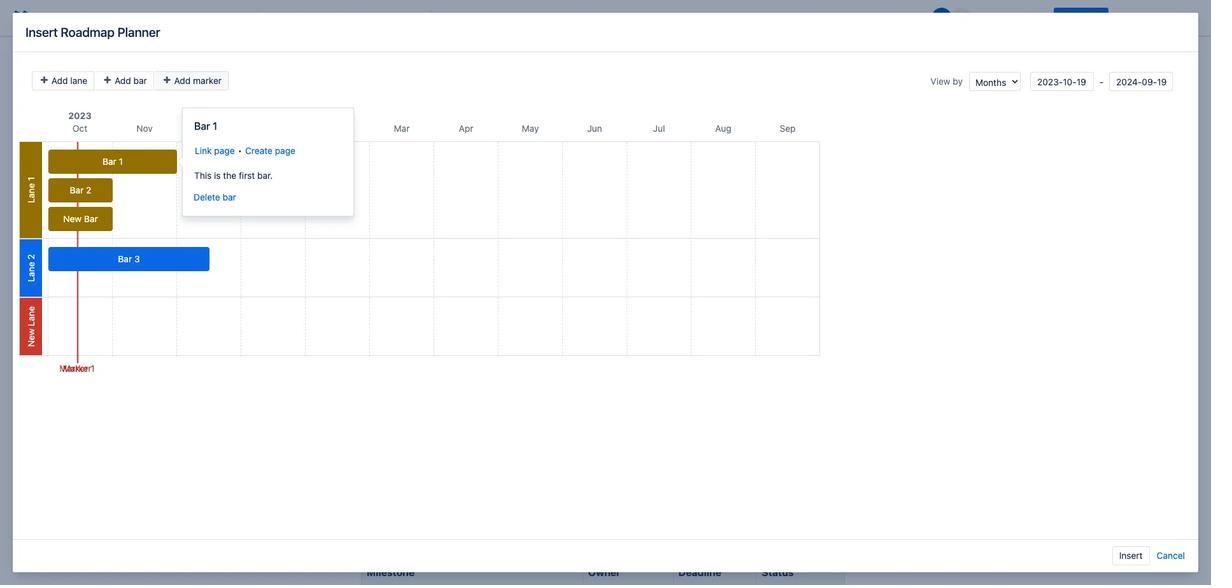 Task type: vqa. For each thing, say whether or not it's contained in the screenshot.
Marker corresponding to Marker 1
yes



Task type: locate. For each thing, give the bounding box(es) containing it.
0 horizontal spatial 2
[[25, 254, 36, 260]]

0 horizontal spatial add
[[51, 75, 68, 86]]

marker
[[60, 363, 88, 374], [63, 363, 91, 374]]

roadmap planner image
[[366, 128, 381, 143]]

0 vertical spatial new
[[63, 213, 82, 224]]

bar 1 inside insert roadmap planner dialog
[[103, 156, 123, 167]]

1 marker from the left
[[60, 363, 88, 374]]

insert inside button
[[1119, 550, 1143, 561]]

1 vertical spatial bar
[[223, 192, 236, 203]]

roadmap left apr
[[381, 130, 425, 141]]

mar
[[394, 123, 410, 134]]

add bar button
[[96, 71, 154, 90]]

2023 oct
[[68, 110, 91, 134]]

italic ⌘i image
[[213, 10, 228, 25]]

3 lane from the top
[[25, 306, 36, 326]]

add marker button
[[155, 71, 229, 90]]

new for new bar
[[63, 213, 82, 224]]

jacob simon image
[[932, 8, 952, 28]]

add left marker
[[174, 75, 191, 86]]

1 vertical spatial insert
[[1119, 550, 1143, 561]]

status
[[762, 567, 794, 578]]

1 horizontal spatial roadmap
[[381, 130, 425, 141]]

roadmap right undo ⌘z icon
[[61, 25, 115, 39]]

0 horizontal spatial planner
[[117, 25, 160, 39]]

0 horizontal spatial insert
[[25, 25, 58, 39]]

1 yy-mm-dd text field from the left
[[1030, 72, 1094, 91]]

this
[[194, 170, 212, 181]]

1 horizontal spatial 2
[[86, 185, 91, 196]]

1 lane from the top
[[25, 183, 36, 203]]

add lane button
[[32, 71, 94, 90]]

insert roadmap planner
[[25, 25, 160, 39]]

marker 1
[[60, 363, 95, 374]]

lane for 2
[[25, 262, 36, 282]]

0 horizontal spatial page
[[214, 145, 235, 156]]

0 vertical spatial bar
[[133, 75, 147, 86]]

bar
[[194, 120, 210, 132], [103, 156, 116, 167], [70, 185, 84, 196], [84, 213, 98, 224], [118, 253, 132, 264]]

bar inside button
[[223, 192, 236, 203]]

1 page from the left
[[214, 145, 235, 156]]

1 horizontal spatial insert
[[1119, 550, 1143, 561]]

bar for delete bar
[[223, 192, 236, 203]]

1 horizontal spatial bar
[[223, 192, 236, 203]]

oct
[[72, 123, 87, 134]]

confluence image
[[10, 8, 31, 28]]

1 vertical spatial new
[[25, 329, 36, 347]]

jun
[[587, 123, 602, 134]]

bar for add bar
[[133, 75, 147, 86]]

page left •
[[214, 145, 235, 156]]

0 horizontal spatial bar 1
[[103, 156, 123, 167]]

lane down lane 2
[[25, 306, 36, 326]]

0 horizontal spatial roadmap
[[61, 25, 115, 39]]

add image, video, or file image
[[480, 10, 495, 25]]

1 horizontal spatial page
[[275, 145, 295, 156]]

dec
[[201, 123, 217, 134]]

bar
[[133, 75, 147, 86], [223, 192, 236, 203]]

bar inside button
[[133, 75, 147, 86]]

roadmap
[[61, 25, 115, 39], [381, 130, 425, 141]]

1 add from the left
[[51, 75, 68, 86]]

2
[[86, 185, 91, 196], [25, 254, 36, 260]]

0 horizontal spatial yy-mm-dd text field
[[1030, 72, 1094, 91]]

create
[[245, 145, 273, 156]]

2 lane from the top
[[25, 262, 36, 282]]

insert roadmap planner dialog
[[13, 13, 1199, 573]]

bullet list ⌘⇧8 image
[[347, 10, 362, 25]]

1 vertical spatial planner
[[428, 130, 463, 141]]

1 vertical spatial lane
[[25, 262, 36, 282]]

bar down the
[[223, 192, 236, 203]]

action item image
[[439, 10, 455, 25]]

1 horizontal spatial add
[[115, 75, 131, 86]]

draft
[[1145, 12, 1165, 23]]

2 marker from the left
[[63, 363, 91, 374]]

planner right mar
[[428, 130, 463, 141]]

page
[[214, 145, 235, 156], [275, 145, 295, 156]]

add for bar
[[115, 75, 131, 86]]

1 horizontal spatial new
[[63, 213, 82, 224]]

page right the create
[[275, 145, 295, 156]]

add right "lane"
[[115, 75, 131, 86]]

0 vertical spatial bar 1
[[194, 120, 217, 132]]

1 vertical spatial bar 1
[[103, 156, 123, 167]]

add marker
[[172, 75, 222, 86]]

undo ⌘z image
[[43, 10, 59, 25]]

bar 2
[[70, 185, 91, 196]]

bar up nov
[[133, 75, 147, 86]]

0 vertical spatial lane
[[25, 183, 36, 203]]

planner
[[117, 25, 160, 39], [428, 130, 463, 141]]

1 horizontal spatial planner
[[428, 130, 463, 141]]

redo ⌘⇧z image
[[64, 10, 79, 25]]

milestones and deadlines
[[374, 526, 538, 543]]

add inside add lane 'button'
[[51, 75, 68, 86]]

0 vertical spatial roadmap
[[61, 25, 115, 39]]

lane up new lane
[[25, 262, 36, 282]]

sep
[[780, 123, 796, 134]]

new for new lane
[[25, 329, 36, 347]]

planner up add bar on the top left of the page
[[117, 25, 160, 39]]

yy-mm-dd text field left -
[[1030, 72, 1094, 91]]

lane left bar 2
[[25, 183, 36, 203]]

2 add from the left
[[115, 75, 131, 86]]

2 vertical spatial lane
[[25, 306, 36, 326]]

insert button
[[1112, 546, 1150, 566]]

deadline
[[679, 567, 721, 578]]

0 horizontal spatial bar
[[133, 75, 147, 86]]

0 vertical spatial 2
[[86, 185, 91, 196]]

roadmap planner
[[381, 130, 463, 141]]

may
[[522, 123, 539, 134]]

marker for marker 1
[[60, 363, 88, 374]]

2 for lane 2
[[25, 254, 36, 260]]

insert left "cancel" at the bottom
[[1119, 550, 1143, 561]]

indent tab image
[[408, 10, 423, 25]]

1 horizontal spatial yy-mm-dd text field
[[1109, 72, 1173, 91]]

3 add from the left
[[174, 75, 191, 86]]

add
[[51, 75, 68, 86], [115, 75, 131, 86], [174, 75, 191, 86]]

nov
[[136, 123, 153, 134]]

2 page from the left
[[275, 145, 295, 156]]

close
[[1119, 12, 1143, 23]]

yy-mm-dd text field right -
[[1109, 72, 1173, 91]]

lane 2
[[25, 254, 36, 282]]

link
[[195, 145, 212, 156]]

add left "lane"
[[51, 75, 68, 86]]

2 horizontal spatial add
[[174, 75, 191, 86]]

0 horizontal spatial new
[[25, 329, 36, 347]]

add for marker
[[174, 75, 191, 86]]

:triangular_flag_on_post: image
[[361, 530, 374, 542], [361, 530, 374, 542]]

lane
[[25, 183, 36, 203], [25, 262, 36, 282], [25, 306, 36, 326]]

lane 1
[[25, 177, 36, 203]]

roadmap inside dialog
[[61, 25, 115, 39]]

yy-mm-dd text field
[[1030, 72, 1094, 91], [1109, 72, 1173, 91]]

bar 1
[[194, 120, 217, 132], [103, 156, 123, 167]]

link image
[[460, 10, 475, 25]]

add inside add bar button
[[115, 75, 131, 86]]

0 vertical spatial planner
[[117, 25, 160, 39]]

add inside add marker button
[[174, 75, 191, 86]]

insert left the redo ⌘⇧z image
[[25, 25, 58, 39]]

insert
[[25, 25, 58, 39], [1119, 550, 1143, 561]]

owner
[[588, 567, 621, 578]]

cancel button
[[1156, 546, 1186, 566]]

new
[[63, 213, 82, 224], [25, 329, 36, 347]]

1
[[213, 120, 217, 132], [119, 156, 123, 167], [25, 177, 36, 181], [91, 363, 95, 374]]

bar.
[[257, 170, 273, 181]]

1 vertical spatial 2
[[25, 254, 36, 260]]

table image
[[541, 10, 557, 25]]

0 vertical spatial insert
[[25, 25, 58, 39]]



Task type: describe. For each thing, give the bounding box(es) containing it.
lane
[[70, 75, 87, 86]]

planner inside dialog
[[117, 25, 160, 39]]

add lane
[[49, 75, 87, 86]]

-
[[1097, 76, 1106, 87]]

jul
[[653, 123, 665, 134]]

bold ⌘b image
[[192, 10, 208, 25]]

is
[[214, 170, 221, 181]]

delete bar button
[[193, 188, 237, 207]]

•
[[238, 145, 242, 156]]

apr
[[459, 123, 473, 134]]

bar 3
[[118, 253, 140, 264]]

marker
[[193, 75, 222, 86]]

cancel
[[1157, 550, 1185, 561]]

link page • create page
[[195, 145, 295, 156]]

aug
[[715, 123, 732, 134]]

2 yy-mm-dd text field from the left
[[1109, 72, 1173, 91]]

1 horizontal spatial bar 1
[[194, 120, 217, 132]]

this is the first bar.
[[194, 170, 273, 181]]

numbered list ⌘⇧7 image
[[367, 10, 383, 25]]

close draft
[[1119, 12, 1165, 23]]

emoji image
[[521, 10, 536, 25]]

view
[[931, 76, 951, 87]]

the
[[223, 170, 236, 181]]

new bar
[[63, 213, 98, 224]]

view by
[[931, 76, 963, 87]]

insert for insert roadmap planner
[[25, 25, 58, 39]]

marker for marker
[[63, 363, 91, 374]]

lane for 1
[[25, 183, 36, 203]]

link page link
[[195, 145, 235, 156]]

add for lane
[[51, 75, 68, 86]]

and
[[449, 526, 473, 543]]

new lane
[[25, 306, 36, 347]]

delete
[[194, 192, 220, 203]]

layouts image
[[562, 10, 577, 25]]

deadlines
[[476, 526, 538, 543]]

close draft button
[[1111, 8, 1173, 28]]

insert for insert
[[1119, 550, 1143, 561]]

by
[[953, 76, 963, 87]]

delete bar
[[194, 192, 236, 203]]

confluence image
[[10, 8, 31, 28]]

first
[[239, 170, 255, 181]]

add bar
[[112, 75, 147, 86]]

outdent ⇧tab image
[[388, 10, 403, 25]]

publish... button
[[1054, 8, 1109, 28]]

saved
[[894, 12, 919, 23]]

milestones
[[377, 526, 446, 543]]

2023
[[68, 110, 91, 121]]

create page link
[[245, 145, 295, 156]]

1 vertical spatial roadmap
[[381, 130, 425, 141]]

mention image
[[501, 10, 516, 25]]

publish...
[[1062, 12, 1101, 23]]

3
[[134, 253, 140, 264]]

milestone
[[367, 567, 415, 578]]

2 for bar 2
[[86, 185, 91, 196]]



